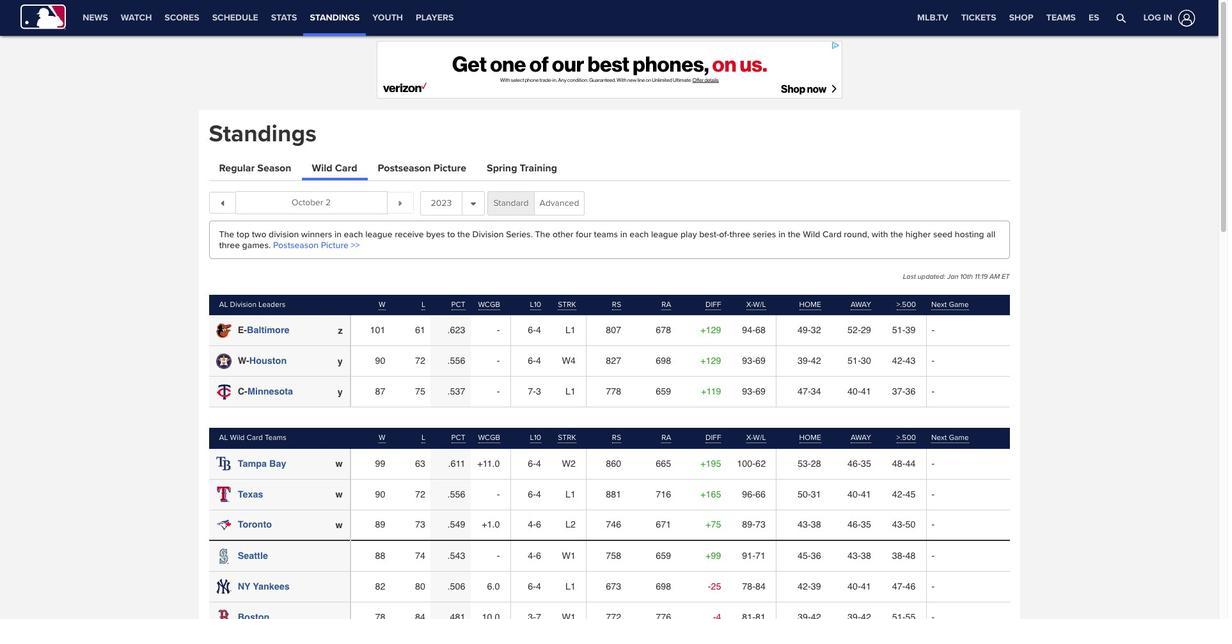 Task type: locate. For each thing, give the bounding box(es) containing it.
1 35 from the top
[[861, 458, 871, 469]]

69 for 39-
[[755, 356, 766, 366]]

47- down 39-
[[798, 386, 811, 397]]

teams
[[594, 229, 618, 240]]

4 6- from the top
[[528, 489, 536, 499]]

0 horizontal spatial postseason
[[273, 240, 319, 251]]

2 4-6 from the top
[[528, 551, 541, 561]]

1 vertical spatial advertisement element
[[818, 120, 1010, 152]]

46-35 for 43-50
[[848, 520, 871, 530]]

stats link
[[265, 0, 303, 36]]

61
[[415, 325, 425, 335]]

1 vertical spatial standings
[[209, 120, 317, 148]]

43- down 50-
[[798, 520, 811, 530]]

three left series
[[730, 229, 750, 240]]

46-35
[[848, 458, 871, 469], [848, 520, 871, 530]]

pct up .623
[[451, 300, 465, 309]]

home up 53-28
[[799, 433, 821, 443]]

each right winners
[[344, 229, 363, 240]]

l1 down w1
[[566, 581, 576, 591]]

l1 for 778
[[566, 386, 576, 397]]

2 l1 from the top
[[566, 386, 576, 397]]

2 away from the top
[[851, 433, 871, 443]]

4 for 881
[[536, 489, 541, 499]]

al wild card teams
[[219, 433, 286, 443], [219, 433, 286, 443]]

51-30
[[848, 356, 871, 366]]

673
[[606, 581, 621, 591]]

tickets
[[961, 12, 996, 23]]

2 diff from the top
[[706, 433, 721, 443]]

1 +129 from the top
[[700, 325, 721, 335]]

0 vertical spatial next
[[931, 300, 947, 309]]

1 vertical spatial x-w/l
[[746, 433, 766, 443]]

l10 for w2
[[530, 433, 541, 443]]

3 4 from the top
[[536, 458, 541, 469]]

659 down 671
[[656, 551, 671, 561]]

0 vertical spatial 6
[[536, 520, 541, 530]]

w up 99
[[379, 433, 385, 443]]

each right teams
[[630, 229, 649, 240]]

2 next from the top
[[931, 433, 947, 443]]

0 horizontal spatial 73
[[415, 520, 425, 530]]

35 for 43-
[[861, 520, 871, 530]]

game for 48-44
[[949, 433, 969, 443]]

.506
[[447, 581, 465, 591]]

1 6- from the top
[[528, 325, 536, 335]]

1 home from the top
[[799, 300, 821, 309]]

38 down 31
[[811, 520, 821, 530]]

46-35 left 48-
[[848, 458, 871, 469]]

4- left l2
[[528, 520, 536, 530]]

0 vertical spatial 4-6
[[528, 520, 541, 530]]

2 +129 from the top
[[700, 356, 721, 366]]

game
[[949, 300, 969, 309], [949, 433, 969, 443]]

mlb.tv
[[917, 12, 948, 23]]

0 horizontal spatial the
[[457, 229, 470, 240]]

2 72 from the top
[[415, 489, 425, 499]]

2 in from the left
[[620, 229, 627, 240]]

4- left w1
[[528, 551, 536, 561]]

698 down 678
[[656, 356, 671, 366]]

2 w from the top
[[336, 490, 343, 500]]

2 659 from the top
[[656, 551, 671, 561]]

1 horizontal spatial 43-38
[[848, 551, 871, 561]]

38 left 38-
[[861, 551, 871, 561]]

tampa bay link
[[238, 458, 286, 469]]

yankees
[[253, 581, 290, 591]]

three left games.
[[219, 240, 240, 251]]

42- for 39
[[798, 581, 811, 591]]

1 vertical spatial picture
[[321, 240, 349, 251]]

0 horizontal spatial league
[[365, 229, 392, 240]]

1 698 from the top
[[656, 356, 671, 366]]

2 4- from the top
[[528, 551, 536, 561]]

43-38 left 38-
[[848, 551, 871, 561]]

0 horizontal spatial 47-
[[798, 386, 811, 397]]

0 vertical spatial 51-
[[892, 325, 905, 335]]

the left top in the left of the page
[[219, 229, 234, 240]]

w/l
[[753, 300, 766, 309], [753, 433, 766, 443]]

in right teams
[[620, 229, 627, 240]]

78-
[[742, 581, 755, 591]]

47- for 34
[[798, 386, 811, 397]]

0 vertical spatial .556
[[447, 356, 465, 366]]

w4
[[562, 356, 576, 366]]

of-
[[719, 229, 730, 240]]

standings right stats at the left top of the page
[[310, 12, 360, 23]]

1 93-69 from the top
[[742, 356, 766, 366]]

pct for .611
[[451, 433, 465, 443]]

2 ra from the top
[[661, 433, 671, 443]]

w/l up 62
[[753, 433, 766, 443]]

+195
[[700, 458, 721, 469]]

72 up 75
[[415, 356, 425, 366]]

receive
[[395, 229, 424, 240]]

50-31
[[798, 489, 821, 499]]

0 horizontal spatial each
[[344, 229, 363, 240]]

1 horizontal spatial 38
[[861, 551, 871, 561]]

1 72 from the top
[[415, 356, 425, 366]]

1 vertical spatial y
[[338, 387, 343, 397]]

3 the from the left
[[890, 229, 903, 240]]

2 game from the top
[[949, 433, 969, 443]]

1 vertical spatial 39
[[811, 581, 821, 591]]

0 horizontal spatial 51-
[[848, 356, 861, 366]]

strk up the "w2"
[[558, 433, 576, 443]]

1 vertical spatial 659
[[656, 551, 671, 561]]

0 horizontal spatial 38
[[811, 520, 821, 530]]

2 4 from the top
[[536, 356, 541, 366]]

0 vertical spatial 72
[[415, 356, 425, 366]]

strk for w2
[[558, 433, 576, 443]]

1 horizontal spatial each
[[630, 229, 649, 240]]

diff
[[706, 300, 721, 309], [706, 433, 721, 443]]

picture inside "postseason picture" link
[[434, 162, 466, 175]]

1 w/l from the top
[[753, 300, 766, 309]]

1 horizontal spatial postseason
[[378, 162, 431, 175]]

3 l1 from the top
[[566, 489, 576, 499]]

baltimore image
[[216, 323, 231, 338]]

1 horizontal spatial the
[[788, 229, 801, 240]]

1 vertical spatial 72
[[415, 489, 425, 499]]

3 w from the top
[[336, 520, 343, 530]]

picture for postseason picture >>
[[321, 240, 349, 251]]

rs up 807
[[612, 300, 621, 309]]

0 vertical spatial wcgb
[[478, 300, 500, 309]]

5 4 from the top
[[536, 581, 541, 591]]

regular season
[[219, 162, 291, 175]]

7-
[[528, 386, 536, 397]]

0 vertical spatial next game
[[931, 300, 969, 309]]

+129 for 93-69
[[700, 356, 721, 366]]

2 46- from the top
[[848, 520, 861, 530]]

1 vertical spatial ra
[[661, 433, 671, 443]]

in right series
[[778, 229, 786, 240]]

2 x-w/l from the top
[[746, 433, 766, 443]]

toronto image
[[216, 518, 231, 533]]

43-38 down the 50-31
[[798, 520, 821, 530]]

4 for 673
[[536, 581, 541, 591]]

0 horizontal spatial 39
[[811, 581, 821, 591]]

2 93-69 from the top
[[742, 386, 766, 397]]

+129 up +119
[[700, 356, 721, 366]]

0 vertical spatial 39
[[905, 325, 916, 335]]

0 horizontal spatial the
[[219, 229, 234, 240]]

4-6 left l2
[[528, 520, 541, 530]]

1 46-35 from the top
[[848, 458, 871, 469]]

2 rs from the top
[[612, 433, 621, 443]]

1 horizontal spatial picture
[[434, 162, 466, 175]]

.556 up .549 on the bottom left of page
[[447, 489, 465, 499]]

40- for 34
[[848, 386, 861, 397]]

1 93- from the top
[[742, 356, 755, 366]]

1 vertical spatial 42-
[[892, 489, 905, 499]]

diff for +129
[[706, 300, 721, 309]]

1 vertical spatial 47-
[[892, 581, 905, 591]]

y down z
[[338, 356, 343, 366]]

ra for 678
[[661, 300, 671, 309]]

.549
[[447, 520, 465, 530]]

1 41 from the top
[[861, 386, 871, 397]]

0 vertical spatial game
[[949, 300, 969, 309]]

rs for 860
[[612, 433, 621, 443]]

1 vertical spatial +129
[[700, 356, 721, 366]]

69 left 47-34
[[755, 386, 766, 397]]

42- up 37-
[[892, 356, 905, 366]]

2 w/l from the top
[[753, 433, 766, 443]]

2 40- from the top
[[848, 489, 861, 499]]

w/l for 94-
[[753, 300, 766, 309]]

secondary navigation element containing news
[[76, 0, 460, 36]]

standings up regular season
[[209, 120, 317, 148]]

93- for +119
[[742, 386, 755, 397]]

1 vertical spatial 93-69
[[742, 386, 766, 397]]

>.500 up 51-39
[[897, 300, 916, 309]]

secondary navigation element
[[76, 0, 460, 36], [460, 0, 568, 36]]

ra up 678
[[661, 300, 671, 309]]

toolbar
[[209, 191, 414, 214]]

2 69 from the top
[[755, 386, 766, 397]]

2 6-4 from the top
[[528, 356, 541, 366]]

0 vertical spatial x-w/l
[[746, 300, 766, 309]]

2 pct from the top
[[451, 433, 465, 443]]

0 vertical spatial 46-
[[848, 458, 861, 469]]

2 strk from the top
[[558, 433, 576, 443]]

41 left the 42-45
[[861, 489, 871, 499]]

wild
[[312, 162, 332, 175], [803, 229, 820, 240], [230, 433, 245, 443], [230, 433, 245, 443]]

0 vertical spatial 35
[[861, 458, 871, 469]]

l for 63
[[421, 433, 425, 443]]

0 vertical spatial l10
[[530, 300, 541, 309]]

pct
[[451, 300, 465, 309], [451, 433, 465, 443]]

last
[[903, 272, 916, 281]]

0 horizontal spatial 36
[[811, 551, 821, 561]]

40- for 39
[[848, 581, 861, 591]]

47- down 38-
[[892, 581, 905, 591]]

4-6
[[528, 520, 541, 530], [528, 551, 541, 561]]

73 down 66
[[755, 520, 766, 530]]

84
[[755, 581, 766, 591]]

93-69
[[742, 356, 766, 366], [742, 386, 766, 397]]

4 6-4 from the top
[[528, 489, 541, 499]]

2 46-35 from the top
[[848, 520, 871, 530]]

1 vertical spatial 69
[[755, 386, 766, 397]]

1 ra from the top
[[661, 300, 671, 309]]

w/l up 68
[[753, 300, 766, 309]]

2 6 from the top
[[536, 551, 541, 561]]

2 6- from the top
[[528, 356, 536, 366]]

2 y from the top
[[338, 387, 343, 397]]

1 vertical spatial >.500
[[897, 433, 916, 443]]

l1 down w4
[[566, 386, 576, 397]]

52-29
[[848, 325, 871, 335]]

seattle link
[[238, 551, 268, 561]]

1 l from the top
[[421, 300, 425, 309]]

1 6 from the top
[[536, 520, 541, 530]]

away for 46-
[[851, 433, 871, 443]]

72 down 63
[[415, 489, 425, 499]]

league left play
[[651, 229, 678, 240]]

1 vertical spatial w
[[379, 433, 385, 443]]

36
[[905, 386, 916, 397], [811, 551, 821, 561]]

w for 99
[[336, 459, 343, 469]]

40-41 right 31
[[848, 489, 871, 499]]

1 vertical spatial 6
[[536, 551, 541, 561]]

1 6-4 from the top
[[528, 325, 541, 335]]

39-
[[798, 356, 811, 366]]

y
[[338, 356, 343, 366], [338, 387, 343, 397]]

the right to
[[457, 229, 470, 240]]

x- for 62
[[746, 433, 753, 443]]

l1 up l2
[[566, 489, 576, 499]]

50
[[905, 520, 916, 530]]

778
[[606, 386, 621, 397]]

93- for +129
[[742, 356, 755, 366]]

43- down the 42-45
[[892, 520, 905, 530]]

42-43
[[892, 356, 916, 366]]

0 horizontal spatial picture
[[321, 240, 349, 251]]

1 46- from the top
[[848, 458, 861, 469]]

2 x- from the top
[[746, 433, 753, 443]]

w for 101
[[379, 300, 385, 309]]

62
[[755, 458, 766, 469]]

1 vertical spatial away
[[851, 433, 871, 443]]

picture up 2023
[[434, 162, 466, 175]]

next game
[[931, 300, 969, 309], [931, 433, 969, 443]]

51- down 52-
[[848, 356, 861, 366]]

51-
[[892, 325, 905, 335], [848, 356, 861, 366]]

40-41
[[848, 386, 871, 397], [848, 489, 871, 499], [848, 581, 871, 591]]

.556 down .623
[[447, 356, 465, 366]]

42- down 45-
[[798, 581, 811, 591]]

0 vertical spatial rs
[[612, 300, 621, 309]]

home for 32
[[799, 300, 821, 309]]

x-
[[746, 300, 753, 309], [746, 433, 753, 443]]

2 >.500 from the top
[[897, 433, 916, 443]]

y left the 87
[[338, 387, 343, 397]]

minnesota image
[[216, 384, 231, 400]]

es link
[[1082, 0, 1106, 36]]

baltimore link
[[247, 325, 289, 335]]

1 x-w/l from the top
[[746, 300, 766, 309]]

league right >>
[[365, 229, 392, 240]]

2 l from the top
[[421, 433, 425, 443]]

40- down 51-30
[[848, 386, 861, 397]]

4 for 827
[[536, 356, 541, 366]]

l up 63
[[421, 433, 425, 443]]

2 vertical spatial 41
[[861, 581, 871, 591]]

73 up the 74
[[415, 520, 425, 530]]

671
[[656, 520, 671, 530]]

rs up 860 at bottom
[[612, 433, 621, 443]]

39 up 43
[[905, 325, 916, 335]]

+75
[[706, 520, 721, 530]]

36 up "42-39"
[[811, 551, 821, 561]]

1 69 from the top
[[755, 356, 766, 366]]

texas
[[238, 489, 263, 499]]

1 vertical spatial 38
[[861, 551, 871, 561]]

698 right 673 at the bottom of the page
[[656, 581, 671, 591]]

>.500 up 48-44
[[897, 433, 916, 443]]

2 vertical spatial 40-41
[[848, 581, 871, 591]]

1 horizontal spatial 73
[[755, 520, 766, 530]]

shop
[[1009, 12, 1034, 23]]

next for 48-44
[[931, 433, 947, 443]]

1 vertical spatial 46-35
[[848, 520, 871, 530]]

0 vertical spatial +129
[[700, 325, 721, 335]]

665
[[656, 458, 671, 469]]

51-39
[[892, 325, 916, 335]]

>.500 for 48-
[[897, 433, 916, 443]]

0 vertical spatial 47-
[[798, 386, 811, 397]]

1 the from the left
[[457, 229, 470, 240]]

players
[[416, 12, 454, 23]]

35 left 43-50
[[861, 520, 871, 530]]

48-
[[892, 458, 905, 469]]

1 secondary navigation element from the left
[[76, 0, 460, 36]]

+99
[[706, 551, 721, 561]]

1 vertical spatial w
[[336, 490, 343, 500]]

1 vertical spatial 36
[[811, 551, 821, 561]]

0 vertical spatial 43-38
[[798, 520, 821, 530]]

659 left +119
[[656, 386, 671, 397]]

3
[[536, 386, 541, 397]]

l10 for l1
[[530, 300, 541, 309]]

46- left 43-50
[[848, 520, 861, 530]]

game for 51-39
[[949, 300, 969, 309]]

1 90 from the top
[[375, 356, 385, 366]]

2 wcgb from the top
[[478, 433, 500, 443]]

3 40- from the top
[[848, 581, 861, 591]]

0 vertical spatial standings
[[310, 12, 360, 23]]

ra up "665"
[[661, 433, 671, 443]]

1 l10 from the top
[[530, 300, 541, 309]]

next
[[931, 300, 947, 309], [931, 433, 947, 443]]

1 vertical spatial rs
[[612, 433, 621, 443]]

1 vertical spatial home
[[799, 433, 821, 443]]

card
[[335, 162, 357, 175], [823, 229, 842, 240], [247, 433, 263, 443], [247, 433, 263, 443]]

postseason picture link
[[378, 162, 466, 178]]

picture left >>
[[321, 240, 349, 251]]

away for 52-
[[851, 300, 871, 309]]

0 vertical spatial 40-
[[848, 386, 861, 397]]

0 vertical spatial 41
[[861, 386, 871, 397]]

99
[[375, 458, 385, 469]]

0 vertical spatial 42-
[[892, 356, 905, 366]]

1 w from the top
[[379, 300, 385, 309]]

69
[[755, 356, 766, 366], [755, 386, 766, 397]]

1 vertical spatial .556
[[447, 489, 465, 499]]

2 each from the left
[[630, 229, 649, 240]]

40-41 down 51-30
[[848, 386, 871, 397]]

51- up 42-43 on the bottom
[[892, 325, 905, 335]]

l
[[421, 300, 425, 309], [421, 433, 425, 443]]

pct up .611
[[451, 433, 465, 443]]

1 strk from the top
[[558, 300, 576, 309]]

1 y from the top
[[338, 356, 343, 366]]

1 40- from the top
[[848, 386, 861, 397]]

0 vertical spatial advertisement element
[[376, 41, 842, 99]]

39 for 42-
[[811, 581, 821, 591]]

0 vertical spatial 4-
[[528, 520, 536, 530]]

schedule link
[[206, 0, 265, 36]]

2 the from the left
[[788, 229, 801, 240]]

42- down 48-
[[892, 489, 905, 499]]

2 horizontal spatial in
[[778, 229, 786, 240]]

90 up the 89
[[375, 489, 385, 499]]

1 horizontal spatial the
[[535, 229, 550, 240]]

30
[[861, 356, 871, 366]]

1 diff from the top
[[706, 300, 721, 309]]

1 vertical spatial 40-
[[848, 489, 861, 499]]

1 l1 from the top
[[566, 325, 576, 335]]

36 down 43
[[905, 386, 916, 397]]

None text field
[[241, 198, 382, 208]]

1 vertical spatial l
[[421, 433, 425, 443]]

48-44
[[892, 458, 916, 469]]

3 6-4 from the top
[[528, 458, 541, 469]]

texas link
[[238, 489, 263, 499]]

42- for 45
[[892, 489, 905, 499]]

2 l10 from the top
[[530, 433, 541, 443]]

4- for l2
[[528, 520, 536, 530]]

4-6 left w1
[[528, 551, 541, 561]]

0 vertical spatial strk
[[558, 300, 576, 309]]

4 l1 from the top
[[566, 581, 576, 591]]

postseason picture >>
[[273, 240, 360, 251]]

rs
[[612, 300, 621, 309], [612, 433, 621, 443]]

0 vertical spatial w/l
[[753, 300, 766, 309]]

tertiary navigation element
[[911, 0, 1106, 36]]

1 4 from the top
[[536, 325, 541, 335]]

6-4 for 807
[[528, 325, 541, 335]]

6 left l2
[[536, 520, 541, 530]]

1 vertical spatial pct
[[451, 433, 465, 443]]

the left other
[[535, 229, 550, 240]]

1 horizontal spatial three
[[730, 229, 750, 240]]

43- left 38-
[[848, 551, 861, 561]]

in left >>
[[334, 229, 342, 240]]

youth link
[[366, 0, 409, 36]]

1 vertical spatial 46-
[[848, 520, 861, 530]]

46-35 left 43-50
[[848, 520, 871, 530]]

away
[[851, 300, 871, 309], [851, 433, 871, 443]]

1 next from the top
[[931, 300, 947, 309]]

0 vertical spatial 36
[[905, 386, 916, 397]]

hosting
[[955, 229, 984, 240]]

0 vertical spatial diff
[[706, 300, 721, 309]]

37-
[[892, 386, 905, 397]]

x- up 100-62
[[746, 433, 753, 443]]

40- right 31
[[848, 489, 861, 499]]

2 the from the left
[[535, 229, 550, 240]]

6-4 for 860
[[528, 458, 541, 469]]

the right with on the top right of the page
[[890, 229, 903, 240]]

1 wcgb from the top
[[478, 300, 500, 309]]

41 for 47-
[[861, 581, 871, 591]]

93-69 right +119
[[742, 386, 766, 397]]

l for 61
[[421, 300, 425, 309]]

w for 99
[[379, 433, 385, 443]]

l up 61
[[421, 300, 425, 309]]

2 vertical spatial 40-
[[848, 581, 861, 591]]

x- up the 94-
[[746, 300, 753, 309]]

46- right 28
[[848, 458, 861, 469]]

0 vertical spatial x-
[[746, 300, 753, 309]]

1 horizontal spatial 51-
[[892, 325, 905, 335]]

next for 51-39
[[931, 300, 947, 309]]

2 home from the top
[[799, 433, 821, 443]]

the right series
[[788, 229, 801, 240]]

1 659 from the top
[[656, 386, 671, 397]]

+129 left the 94-
[[700, 325, 721, 335]]

42-
[[892, 356, 905, 366], [892, 489, 905, 499], [798, 581, 811, 591]]

3 6- from the top
[[528, 458, 536, 469]]

41 left 47-46
[[861, 581, 871, 591]]

2 90 from the top
[[375, 489, 385, 499]]

scores
[[165, 12, 199, 23]]

1 horizontal spatial 36
[[905, 386, 916, 397]]

41 down 30 in the right bottom of the page
[[861, 386, 871, 397]]

1 horizontal spatial 47-
[[892, 581, 905, 591]]

postseason up arrow right icon button
[[378, 162, 431, 175]]

0 vertical spatial l
[[421, 300, 425, 309]]

postseason right two
[[273, 240, 319, 251]]

1 vertical spatial next
[[931, 433, 947, 443]]

659 for +99
[[656, 551, 671, 561]]

2 93- from the top
[[742, 386, 755, 397]]

standard
[[493, 198, 529, 209]]

1 40-41 from the top
[[848, 386, 871, 397]]

leaders
[[258, 300, 285, 309], [258, 300, 285, 309]]

43-
[[798, 520, 811, 530], [892, 520, 905, 530], [848, 551, 861, 561]]

38-48
[[892, 551, 916, 561]]

home up the 49-32
[[799, 300, 821, 309]]

40-41 left 47-46
[[848, 581, 871, 591]]

40-41 for 47-46
[[848, 581, 871, 591]]

0 vertical spatial w
[[379, 300, 385, 309]]

ra
[[661, 300, 671, 309], [661, 433, 671, 443]]

2 41 from the top
[[861, 489, 871, 499]]

2 w from the top
[[379, 433, 385, 443]]

1 next game from the top
[[931, 300, 969, 309]]

90 for 89
[[375, 489, 385, 499]]

5 6-4 from the top
[[528, 581, 541, 591]]

0 vertical spatial 93-69
[[742, 356, 766, 366]]

0 vertical spatial 90
[[375, 356, 385, 366]]

1 away from the top
[[851, 300, 871, 309]]

0 vertical spatial away
[[851, 300, 871, 309]]

1 pct from the top
[[451, 300, 465, 309]]

3 40-41 from the top
[[848, 581, 871, 591]]

49-32
[[798, 325, 821, 335]]

strk
[[558, 300, 576, 309], [558, 433, 576, 443]]

log in
[[1143, 12, 1172, 23]]

l1 up w4
[[566, 325, 576, 335]]

1 x- from the top
[[746, 300, 753, 309]]

advertisement element
[[376, 41, 842, 99], [818, 120, 1010, 152]]

4-6 for l2
[[528, 520, 541, 530]]

teams link
[[1040, 0, 1082, 36]]

3 41 from the top
[[861, 581, 871, 591]]

1 league from the left
[[365, 229, 392, 240]]

6 left w1
[[536, 551, 541, 561]]

1 vertical spatial postseason
[[273, 240, 319, 251]]

strk up w4
[[558, 300, 576, 309]]

0 vertical spatial postseason
[[378, 162, 431, 175]]

updated:
[[918, 272, 945, 281]]

1 vertical spatial strk
[[558, 433, 576, 443]]

baltimore
[[247, 325, 289, 335]]

40-41 for 37-36
[[848, 386, 871, 397]]

texas image
[[216, 487, 231, 502]]

4- for w1
[[528, 551, 536, 561]]

6-4 for 673
[[528, 581, 541, 591]]

x-w/l up 62
[[746, 433, 766, 443]]

y for 90
[[338, 356, 343, 366]]

2 next game from the top
[[931, 433, 969, 443]]

47- for 46
[[892, 581, 905, 591]]

35 left 48-
[[861, 458, 871, 469]]

93- down the 94-
[[742, 356, 755, 366]]

picture for postseason picture
[[434, 162, 466, 175]]

90 up the 87
[[375, 356, 385, 366]]



Task type: vqa. For each thing, say whether or not it's contained in the screenshot.


Task type: describe. For each thing, give the bounding box(es) containing it.
40-41 for 42-45
[[848, 489, 871, 499]]

.537
[[447, 386, 465, 397]]

2 horizontal spatial 43-
[[892, 520, 905, 530]]

678
[[656, 325, 671, 335]]

49-
[[798, 325, 811, 335]]

39-42
[[798, 356, 821, 366]]

53-
[[798, 458, 811, 469]]

51- for 39
[[892, 325, 905, 335]]

1 horizontal spatial 43-
[[848, 551, 861, 561]]

+11.0
[[477, 458, 500, 469]]

72 for 75
[[415, 356, 425, 366]]

next game for 51-39
[[931, 300, 969, 309]]

y for 87
[[338, 387, 343, 397]]

698 for +129
[[656, 356, 671, 366]]

youth
[[372, 12, 403, 23]]

93-69 for +119
[[742, 386, 766, 397]]

0 vertical spatial 38
[[811, 520, 821, 530]]

41 for 42-
[[861, 489, 871, 499]]

47-34
[[798, 386, 821, 397]]

-25
[[708, 581, 721, 591]]

.556 for .611
[[447, 489, 465, 499]]

+129 for 94-68
[[700, 325, 721, 335]]

72 for 73
[[415, 489, 425, 499]]

48
[[905, 551, 916, 561]]

659 for +119
[[656, 386, 671, 397]]

2 league from the left
[[651, 229, 678, 240]]

39 for 51-
[[905, 325, 916, 335]]

.556 for .623
[[447, 356, 465, 366]]

w/l for 100-
[[753, 433, 766, 443]]

toronto
[[238, 520, 272, 530]]

x-w/l for 94-
[[746, 300, 766, 309]]

43-50
[[892, 520, 916, 530]]

1 the from the left
[[219, 229, 234, 240]]

11:19
[[975, 272, 988, 281]]

25
[[711, 581, 721, 591]]

46-35 for 48-44
[[848, 458, 871, 469]]

+119
[[701, 386, 721, 397]]

42-45
[[892, 489, 916, 499]]

w-
[[238, 356, 249, 366]]

32
[[811, 325, 821, 335]]

42
[[811, 356, 821, 366]]

91-71
[[742, 551, 766, 561]]

play
[[681, 229, 697, 240]]

home for 28
[[799, 433, 821, 443]]

45-36
[[798, 551, 821, 561]]

6- for 673
[[528, 581, 536, 591]]

87
[[375, 386, 385, 397]]

>>
[[351, 240, 360, 251]]

42- for 43
[[892, 356, 905, 366]]

next day image
[[395, 201, 405, 206]]

teams inside 'link'
[[1046, 12, 1076, 23]]

arrow left icon button
[[209, 192, 236, 214]]

higher
[[906, 229, 931, 240]]

w for 89
[[336, 520, 343, 530]]

80
[[415, 581, 425, 591]]

0 horizontal spatial 43-
[[798, 520, 811, 530]]

94-68
[[742, 325, 766, 335]]

.543
[[447, 551, 465, 561]]

35 for 48-
[[861, 458, 871, 469]]

ny
[[238, 581, 250, 591]]

x- for 68
[[746, 300, 753, 309]]

0 horizontal spatial 43-38
[[798, 520, 821, 530]]

ny yankees link
[[238, 581, 290, 591]]

68
[[755, 325, 766, 335]]

3 in from the left
[[778, 229, 786, 240]]

in
[[1163, 12, 1172, 23]]

90 for 87
[[375, 356, 385, 366]]

0 horizontal spatial three
[[219, 240, 240, 251]]

l2
[[566, 520, 576, 530]]

74
[[415, 551, 425, 561]]

top navigation menu bar
[[0, 0, 1219, 36]]

last updated: jan 10th 11:19 am et
[[903, 272, 1010, 281]]

diff for +195
[[706, 433, 721, 443]]

major league baseball image
[[20, 4, 66, 30]]

division inside the top two division winners in each league receive byes to the division series. the other four teams in each league play best-of-three series in the wild card round, with the higher seed hosting all three games.
[[472, 229, 504, 240]]

tampa
[[238, 458, 267, 469]]

94-
[[742, 325, 755, 335]]

29
[[861, 325, 871, 335]]

two
[[252, 229, 266, 240]]

100-62
[[737, 458, 766, 469]]

bay
[[269, 458, 286, 469]]

45-
[[798, 551, 811, 561]]

101
[[370, 325, 385, 335]]

63
[[415, 458, 425, 469]]

postseason for postseason picture >>
[[273, 240, 319, 251]]

w for 90
[[336, 490, 343, 500]]

standings inside standings link
[[310, 12, 360, 23]]

7-3
[[528, 386, 541, 397]]

51- for 30
[[848, 356, 861, 366]]

34
[[811, 386, 821, 397]]

l1 for 807
[[566, 325, 576, 335]]

4 for 860
[[536, 458, 541, 469]]

2 73 from the left
[[755, 520, 766, 530]]

ny yankees image
[[216, 579, 231, 595]]

6.0
[[487, 581, 500, 591]]

69 for 47-
[[755, 386, 766, 397]]

66
[[755, 489, 766, 499]]

top
[[237, 229, 250, 240]]

log in button
[[1128, 7, 1198, 29]]

tampa bay image
[[216, 456, 231, 472]]

6- for 860
[[528, 458, 536, 469]]

ny yankees
[[238, 581, 290, 591]]

ra for 665
[[661, 433, 671, 443]]

winners
[[301, 229, 332, 240]]

the top two division winners in each league receive byes to the division series. the other four teams in each league play best-of-three series in the wild card round, with the higher seed hosting all three games.
[[219, 229, 995, 251]]

46- for 28
[[848, 458, 861, 469]]

wild inside the top two division winners in each league receive byes to the division series. the other four teams in each league play best-of-three series in the wild card round, with the higher seed hosting all three games.
[[803, 229, 820, 240]]

schedule
[[212, 12, 258, 23]]

rs for 807
[[612, 300, 621, 309]]

78-84
[[742, 581, 766, 591]]

6 for w1
[[536, 551, 541, 561]]

pct for .623
[[451, 300, 465, 309]]

boston image
[[216, 610, 231, 619]]

x-w/l for 100-
[[746, 433, 766, 443]]

2023
[[431, 198, 452, 209]]

4-6 for w1
[[528, 551, 541, 561]]

41 for 37-
[[861, 386, 871, 397]]

postseason picture
[[378, 162, 466, 175]]

wild card
[[312, 162, 357, 175]]

l1 for 673
[[566, 581, 576, 591]]

698 for -25
[[656, 581, 671, 591]]

card inside the top two division winners in each league receive byes to the division series. the other four teams in each league play best-of-three series in the wild card round, with the higher seed hosting all three games.
[[823, 229, 842, 240]]

watch link
[[114, 0, 158, 36]]

am
[[990, 272, 1000, 281]]

6- for 881
[[528, 489, 536, 499]]

1 each from the left
[[344, 229, 363, 240]]

c-
[[238, 386, 247, 397]]

four
[[576, 229, 592, 240]]

standard button
[[488, 191, 534, 216]]

716
[[656, 489, 671, 499]]

with
[[872, 229, 888, 240]]

postseason picture >> link
[[273, 240, 360, 251]]

z
[[338, 326, 343, 336]]

+1.0
[[482, 520, 500, 530]]

postseason for postseason picture
[[378, 162, 431, 175]]

6-4 for 827
[[528, 356, 541, 366]]

758
[[606, 551, 621, 561]]

previous day image
[[217, 201, 227, 206]]

46- for 38
[[848, 520, 861, 530]]

36 for 45-
[[811, 551, 821, 561]]

wcgb for -
[[478, 300, 500, 309]]

l1 for 881
[[566, 489, 576, 499]]

93-69 for +129
[[742, 356, 766, 366]]

46
[[905, 581, 916, 591]]

827
[[606, 356, 621, 366]]

e-
[[238, 325, 247, 335]]

arrow down image
[[471, 201, 476, 206]]

next game for 48-44
[[931, 433, 969, 443]]

881
[[606, 489, 621, 499]]

strk for l1
[[558, 300, 576, 309]]

seattle image
[[216, 549, 231, 564]]

40- for 31
[[848, 489, 861, 499]]

>.500 for 51-
[[897, 300, 916, 309]]

1 in from the left
[[334, 229, 342, 240]]

2 secondary navigation element from the left
[[460, 0, 568, 36]]

to
[[447, 229, 455, 240]]

4 for 807
[[536, 325, 541, 335]]

minnesota
[[247, 386, 293, 397]]

1 73 from the left
[[415, 520, 425, 530]]

tampa bay
[[238, 458, 286, 469]]

regular
[[219, 162, 255, 175]]

1 vertical spatial 43-38
[[848, 551, 871, 561]]

860
[[606, 458, 621, 469]]

36 for 37-
[[905, 386, 916, 397]]

other
[[553, 229, 573, 240]]

6-4 for 881
[[528, 489, 541, 499]]

6 for l2
[[536, 520, 541, 530]]

houston image
[[216, 354, 231, 369]]

wcgb for +11.0
[[478, 433, 500, 443]]



